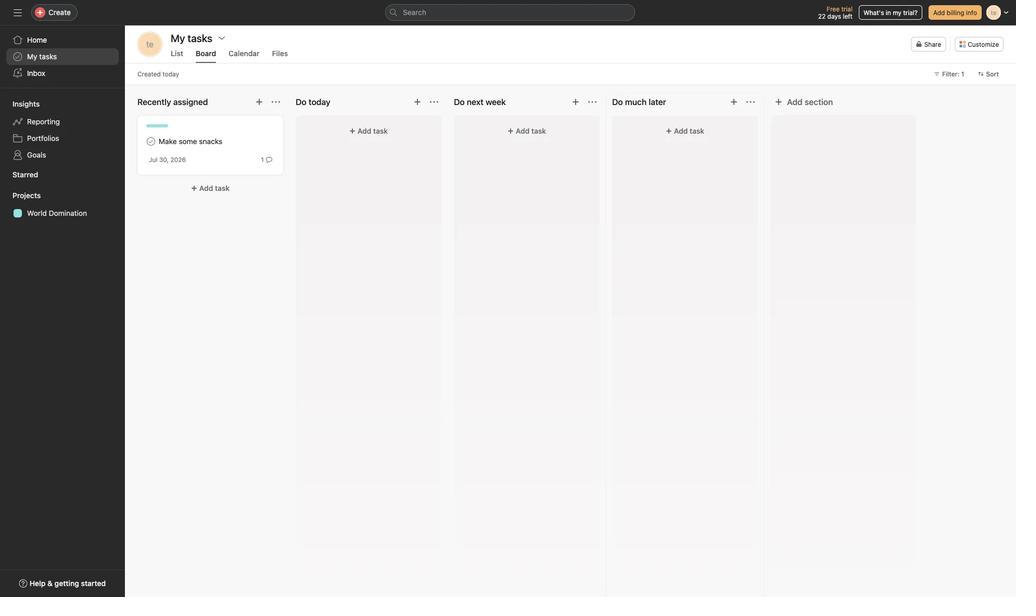 Task type: locate. For each thing, give the bounding box(es) containing it.
share
[[924, 41, 941, 48]]

search list box
[[385, 4, 635, 21]]

my tasks link
[[6, 48, 119, 65]]

&
[[47, 580, 53, 588]]

next week
[[467, 97, 506, 107]]

free trial 22 days left
[[818, 5, 853, 20]]

do for do next week
[[454, 97, 465, 107]]

list link
[[171, 49, 183, 63]]

portfolios link
[[6, 130, 119, 147]]

much later
[[625, 97, 666, 107]]

3 add task image from the left
[[730, 98, 738, 106]]

2 horizontal spatial add task image
[[730, 98, 738, 106]]

home link
[[6, 32, 119, 48]]

help & getting started
[[30, 580, 106, 588]]

help & getting started button
[[12, 575, 113, 594]]

2 do from the left
[[612, 97, 623, 107]]

te
[[146, 39, 154, 49]]

created
[[137, 70, 161, 78]]

insights button
[[0, 99, 40, 109]]

add task button
[[302, 122, 435, 141], [460, 122, 594, 141], [619, 122, 752, 141], [137, 179, 283, 198]]

do today
[[296, 97, 330, 107]]

insights element
[[0, 95, 125, 166]]

in
[[886, 9, 891, 16]]

do
[[454, 97, 465, 107], [612, 97, 623, 107]]

1 inside dropdown button
[[961, 70, 964, 78]]

customize
[[968, 41, 999, 48]]

world domination
[[27, 209, 87, 218]]

info
[[966, 9, 977, 16]]

share button
[[911, 37, 946, 52]]

1 more section actions image from the left
[[272, 98, 280, 106]]

do much later
[[612, 97, 666, 107]]

my
[[893, 9, 902, 16]]

section
[[805, 97, 833, 107]]

do left much later
[[612, 97, 623, 107]]

0 horizontal spatial 1
[[261, 156, 264, 163]]

portfolios
[[27, 134, 59, 143]]

add task image
[[255, 98, 263, 106], [572, 98, 580, 106], [730, 98, 738, 106]]

goals
[[27, 151, 46, 159]]

global element
[[0, 26, 125, 88]]

files link
[[272, 49, 288, 63]]

0 vertical spatial 1
[[961, 70, 964, 78]]

search
[[403, 8, 426, 17]]

world
[[27, 209, 47, 218]]

jul 30, 2026
[[149, 156, 186, 163]]

1 horizontal spatial 1
[[961, 70, 964, 78]]

0 horizontal spatial do
[[454, 97, 465, 107]]

2 add task image from the left
[[572, 98, 580, 106]]

2 horizontal spatial more section actions image
[[747, 98, 755, 106]]

task for do today
[[373, 127, 388, 135]]

insights
[[12, 100, 40, 108]]

add inside button
[[933, 9, 945, 16]]

1 vertical spatial 1
[[261, 156, 264, 163]]

1 horizontal spatial more section actions image
[[588, 98, 597, 106]]

starred
[[12, 171, 38, 179]]

3 more section actions image from the left
[[747, 98, 755, 106]]

today
[[163, 70, 179, 78]]

add billing info button
[[929, 5, 982, 20]]

add section
[[787, 97, 833, 107]]

jul 30, 2026 button
[[149, 156, 186, 163]]

more section actions image for recently assigned
[[272, 98, 280, 106]]

days
[[828, 12, 841, 20]]

te button
[[137, 32, 162, 57]]

calendar link
[[229, 49, 260, 63]]

add
[[933, 9, 945, 16], [787, 97, 803, 107], [358, 127, 371, 135], [516, 127, 530, 135], [674, 127, 688, 135], [199, 184, 213, 193]]

add task image for recently assigned
[[255, 98, 263, 106]]

hide sidebar image
[[14, 8, 22, 17]]

create button
[[31, 4, 78, 21]]

0 horizontal spatial add task image
[[255, 98, 263, 106]]

more section actions image
[[272, 98, 280, 106], [588, 98, 597, 106], [747, 98, 755, 106]]

0 horizontal spatial more section actions image
[[272, 98, 280, 106]]

add task image for do much later
[[730, 98, 738, 106]]

add task image for do next week
[[572, 98, 580, 106]]

projects button
[[0, 191, 41, 201]]

help
[[30, 580, 45, 588]]

task for do much later
[[690, 127, 704, 135]]

add task button for do today
[[302, 122, 435, 141]]

do right more section actions icon
[[454, 97, 465, 107]]

my tasks
[[171, 32, 212, 44]]

1 horizontal spatial add task image
[[572, 98, 580, 106]]

files
[[272, 49, 288, 58]]

2 more section actions image from the left
[[588, 98, 597, 106]]

search button
[[385, 4, 635, 21]]

calendar
[[229, 49, 260, 58]]

add billing info
[[933, 9, 977, 16]]

created today
[[137, 70, 179, 78]]

1 do from the left
[[454, 97, 465, 107]]

goals link
[[6, 147, 119, 163]]

add task for do next week
[[516, 127, 546, 135]]

reporting link
[[6, 113, 119, 130]]

reporting
[[27, 117, 60, 126]]

more section actions image for do next week
[[588, 98, 597, 106]]

1 add task image from the left
[[255, 98, 263, 106]]

1 horizontal spatial do
[[612, 97, 623, 107]]

task
[[373, 127, 388, 135], [532, 127, 546, 135], [690, 127, 704, 135], [215, 184, 230, 193]]

1
[[961, 70, 964, 78], [261, 156, 264, 163]]

add task
[[358, 127, 388, 135], [516, 127, 546, 135], [674, 127, 704, 135], [199, 184, 230, 193]]



Task type: describe. For each thing, give the bounding box(es) containing it.
sort button
[[973, 67, 1004, 81]]

customize button
[[955, 37, 1004, 52]]

starred button
[[0, 170, 38, 180]]

board
[[196, 49, 216, 58]]

Completed checkbox
[[145, 135, 157, 148]]

domination
[[49, 209, 87, 218]]

billing
[[947, 9, 964, 16]]

what's in my trial? button
[[859, 5, 923, 20]]

started
[[81, 580, 106, 588]]

task for do next week
[[532, 127, 546, 135]]

filter: 1 button
[[929, 67, 969, 81]]

add inside button
[[787, 97, 803, 107]]

completed image
[[145, 135, 157, 148]]

show options image
[[218, 34, 226, 42]]

1 button
[[259, 155, 274, 165]]

filter:
[[942, 70, 960, 78]]

do next week
[[454, 97, 506, 107]]

make some snacks
[[159, 137, 222, 146]]

free
[[827, 5, 840, 12]]

left
[[843, 12, 853, 20]]

my tasks
[[27, 52, 57, 61]]

tasks
[[39, 52, 57, 61]]

recently assigned
[[137, 97, 208, 107]]

filter: 1
[[942, 70, 964, 78]]

board link
[[196, 49, 216, 63]]

what's in my trial?
[[864, 9, 918, 16]]

inbox
[[27, 69, 45, 78]]

my
[[27, 52, 37, 61]]

snacks
[[199, 137, 222, 146]]

add section button
[[771, 93, 837, 111]]

some
[[179, 137, 197, 146]]

do for do much later
[[612, 97, 623, 107]]

getting
[[54, 580, 79, 588]]

home
[[27, 36, 47, 44]]

make
[[159, 137, 177, 146]]

sort
[[986, 70, 999, 78]]

trial?
[[903, 9, 918, 16]]

add task for do today
[[358, 127, 388, 135]]

2026
[[170, 156, 186, 163]]

what's
[[864, 9, 884, 16]]

trial
[[842, 5, 853, 12]]

jul
[[149, 156, 157, 163]]

add task image
[[413, 98, 422, 106]]

add task button for do next week
[[460, 122, 594, 141]]

inbox link
[[6, 65, 119, 82]]

1 inside button
[[261, 156, 264, 163]]

add task button for do much later
[[619, 122, 752, 141]]

22
[[818, 12, 826, 20]]

create
[[48, 8, 71, 17]]

more section actions image for do much later
[[747, 98, 755, 106]]

add task for do much later
[[674, 127, 704, 135]]

world domination link
[[6, 205, 119, 222]]

more section actions image
[[430, 98, 438, 106]]

projects element
[[0, 186, 125, 224]]

list
[[171, 49, 183, 58]]

projects
[[12, 191, 41, 200]]

30,
[[159, 156, 169, 163]]



Task type: vqa. For each thing, say whether or not it's contained in the screenshot.
Remove from starred icon
no



